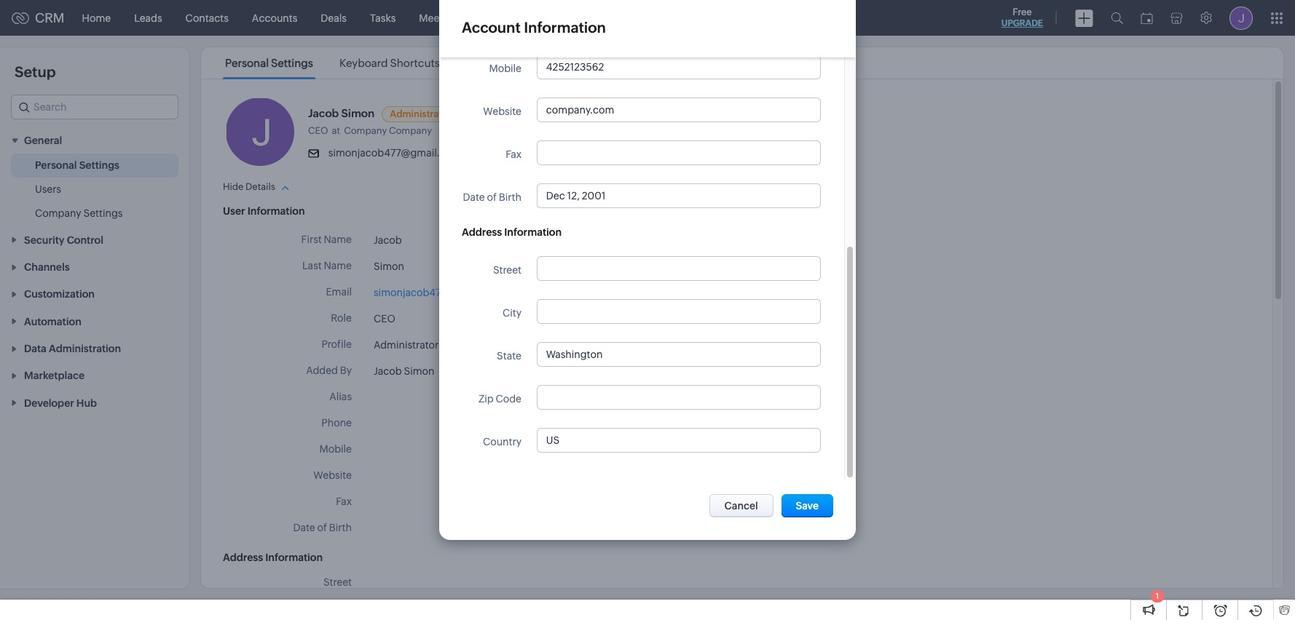Task type: describe. For each thing, give the bounding box(es) containing it.
first name
[[301, 234, 352, 245]]

0 vertical spatial personal
[[225, 57, 269, 69]]

country
[[483, 436, 522, 448]]

hide
[[223, 181, 244, 192]]

settings inside list
[[271, 57, 313, 69]]

deals
[[321, 12, 347, 24]]

0 horizontal spatial birth
[[329, 522, 352, 534]]

email
[[326, 286, 352, 298]]

crm link
[[12, 10, 65, 25]]

company company link
[[344, 125, 436, 136]]

account
[[462, 19, 521, 36]]

list containing personal settings
[[212, 47, 453, 79]]

contacts link
[[174, 0, 240, 35]]

2 vertical spatial simon
[[404, 366, 435, 377]]

last
[[302, 260, 322, 272]]

zip code
[[479, 393, 522, 405]]

personal settings link for the "users" link
[[35, 158, 120, 173]]

0 horizontal spatial website
[[313, 470, 352, 482]]

0 vertical spatial of
[[487, 192, 497, 203]]

reports link
[[521, 0, 582, 35]]

by
[[340, 365, 352, 377]]

administrator for profile
[[374, 339, 439, 351]]

settings for the "users" link's personal settings link
[[79, 160, 120, 171]]

0 vertical spatial address information
[[462, 227, 562, 238]]

general button
[[0, 127, 189, 154]]

0 horizontal spatial fax
[[336, 496, 352, 508]]

accounts
[[252, 12, 297, 24]]

save
[[796, 500, 819, 512]]

calendar image
[[1141, 12, 1153, 24]]

administrator for jacob simon
[[390, 109, 452, 119]]

settings for company settings link
[[83, 208, 123, 220]]

0 vertical spatial website
[[483, 106, 522, 117]]

personal settings link for keyboard shortcuts link
[[223, 57, 315, 69]]

user
[[223, 205, 245, 217]]

general region
[[0, 154, 189, 226]]

users link
[[35, 182, 61, 197]]

at
[[332, 125, 340, 136]]

profile image
[[1230, 6, 1253, 30]]

1 horizontal spatial street
[[493, 264, 522, 276]]

campaigns
[[593, 12, 647, 24]]

simonjacob477@gmail.com link
[[374, 287, 506, 299]]

campaigns link
[[582, 0, 659, 35]]

hide details
[[223, 181, 275, 192]]

keyboard shortcuts
[[339, 57, 440, 69]]

save button
[[781, 494, 833, 518]]

1 vertical spatial jacob
[[374, 235, 402, 246]]

0 vertical spatial address
[[462, 227, 502, 238]]

1 vertical spatial simon
[[374, 261, 404, 272]]

company settings
[[35, 208, 123, 220]]

profile element
[[1221, 0, 1262, 35]]

state
[[497, 350, 522, 362]]

0 horizontal spatial address information
[[223, 552, 323, 564]]

account information
[[462, 19, 606, 36]]

home link
[[70, 0, 122, 35]]

0 vertical spatial jacob
[[308, 107, 339, 119]]

ceo for ceo at company company
[[308, 125, 328, 136]]

ceo at company company
[[308, 125, 432, 136]]

hide details link
[[223, 181, 289, 192]]

leads link
[[122, 0, 174, 35]]

search element
[[1102, 0, 1132, 36]]

alias
[[330, 391, 352, 403]]

keyboard
[[339, 57, 388, 69]]

0 vertical spatial fax
[[506, 149, 522, 160]]



Task type: vqa. For each thing, say whether or not it's contained in the screenshot.


Task type: locate. For each thing, give the bounding box(es) containing it.
1 vertical spatial name
[[324, 260, 352, 272]]

1 horizontal spatial website
[[483, 106, 522, 117]]

0 vertical spatial date of birth
[[463, 192, 522, 203]]

0 vertical spatial date
[[463, 192, 485, 203]]

tasks
[[370, 12, 396, 24]]

ceo for ceo
[[374, 313, 395, 325]]

jacob simon up at
[[308, 107, 375, 119]]

users
[[35, 184, 61, 195]]

1 vertical spatial personal
[[35, 160, 77, 171]]

None text field
[[538, 55, 820, 79], [538, 257, 820, 280], [538, 300, 820, 323], [538, 386, 820, 409], [538, 429, 820, 452], [538, 55, 820, 79], [538, 257, 820, 280], [538, 300, 820, 323], [538, 386, 820, 409], [538, 429, 820, 452]]

0 vertical spatial street
[[493, 264, 522, 276]]

personal settings
[[225, 57, 313, 69], [35, 160, 120, 171]]

list
[[212, 47, 453, 79]]

jacob up at
[[308, 107, 339, 119]]

mobile down phone at the left bottom of the page
[[319, 444, 352, 455]]

mobile
[[489, 63, 522, 74], [319, 444, 352, 455]]

ceo
[[308, 125, 328, 136], [374, 313, 395, 325]]

0 horizontal spatial mobile
[[319, 444, 352, 455]]

personal settings down general dropdown button
[[35, 160, 120, 171]]

accounts link
[[240, 0, 309, 35]]

company down users
[[35, 208, 81, 220]]

administrator up the company company link
[[390, 109, 452, 119]]

2 vertical spatial settings
[[83, 208, 123, 220]]

1 name from the top
[[324, 234, 352, 245]]

profile
[[322, 339, 352, 350]]

jacob
[[308, 107, 339, 119], [374, 235, 402, 246], [374, 366, 402, 377]]

name right first
[[324, 234, 352, 245]]

1 horizontal spatial personal settings
[[225, 57, 313, 69]]

administrator down simonjacob477@gmail.com link
[[374, 339, 439, 351]]

0 vertical spatial administrator
[[390, 109, 452, 119]]

address information
[[462, 227, 562, 238], [223, 552, 323, 564]]

1 horizontal spatial address information
[[462, 227, 562, 238]]

1 horizontal spatial personal
[[225, 57, 269, 69]]

0 vertical spatial ceo
[[308, 125, 328, 136]]

company inside company settings link
[[35, 208, 81, 220]]

general
[[24, 135, 62, 147]]

None text field
[[538, 98, 820, 122], [538, 141, 820, 165], [538, 343, 820, 366], [538, 98, 820, 122], [538, 141, 820, 165], [538, 343, 820, 366]]

1 vertical spatial website
[[313, 470, 352, 482]]

calls
[[486, 12, 509, 24]]

1 horizontal spatial fax
[[506, 149, 522, 160]]

1 vertical spatial date of birth
[[293, 522, 352, 534]]

1 vertical spatial jacob simon
[[374, 366, 435, 377]]

company
[[344, 125, 387, 136], [389, 125, 432, 136], [35, 208, 81, 220]]

0 vertical spatial personal settings
[[225, 57, 313, 69]]

0 horizontal spatial personal
[[35, 160, 77, 171]]

1 vertical spatial administrator
[[374, 339, 439, 351]]

MMM D, YYYY text field
[[538, 184, 820, 208]]

search image
[[1111, 12, 1123, 24]]

2 horizontal spatial company
[[389, 125, 432, 136]]

ceo right role
[[374, 313, 395, 325]]

1 horizontal spatial birth
[[499, 192, 522, 203]]

name
[[324, 234, 352, 245], [324, 260, 352, 272]]

0 vertical spatial settings
[[271, 57, 313, 69]]

1 vertical spatial settings
[[79, 160, 120, 171]]

jacob right first name
[[374, 235, 402, 246]]

1 horizontal spatial mobile
[[489, 63, 522, 74]]

company right at
[[344, 125, 387, 136]]

company down shortcuts on the left top of page
[[389, 125, 432, 136]]

settings
[[271, 57, 313, 69], [79, 160, 120, 171], [83, 208, 123, 220]]

0 horizontal spatial personal settings link
[[35, 158, 120, 173]]

personal settings link
[[223, 57, 315, 69], [35, 158, 120, 173]]

1 vertical spatial mobile
[[319, 444, 352, 455]]

details
[[246, 181, 275, 192]]

website
[[483, 106, 522, 117], [313, 470, 352, 482]]

personal
[[225, 57, 269, 69], [35, 160, 77, 171]]

company settings link
[[35, 206, 123, 221]]

0 horizontal spatial date of birth
[[293, 522, 352, 534]]

0 vertical spatial birth
[[499, 192, 522, 203]]

personal inside general region
[[35, 160, 77, 171]]

personal down "accounts" link
[[225, 57, 269, 69]]

free
[[1013, 7, 1032, 17]]

0 horizontal spatial date
[[293, 522, 315, 534]]

1
[[1156, 592, 1159, 601]]

date of birth
[[463, 192, 522, 203], [293, 522, 352, 534]]

meetings
[[419, 12, 463, 24]]

1 vertical spatial ceo
[[374, 313, 395, 325]]

1 vertical spatial personal settings
[[35, 160, 120, 171]]

1 vertical spatial fax
[[336, 496, 352, 508]]

0 horizontal spatial ceo
[[308, 125, 328, 136]]

1 horizontal spatial company
[[344, 125, 387, 136]]

home
[[82, 12, 111, 24]]

1 horizontal spatial address
[[462, 227, 502, 238]]

administrator
[[390, 109, 452, 119], [374, 339, 439, 351]]

0 vertical spatial name
[[324, 234, 352, 245]]

deals link
[[309, 0, 358, 35]]

1 vertical spatial address information
[[223, 552, 323, 564]]

last name
[[302, 260, 352, 272]]

calls link
[[475, 0, 521, 35]]

0 horizontal spatial personal settings
[[35, 160, 120, 171]]

personal up the "users" link
[[35, 160, 77, 171]]

1 horizontal spatial personal settings link
[[223, 57, 315, 69]]

personal settings link down accounts
[[223, 57, 315, 69]]

setup
[[15, 63, 56, 80]]

added
[[306, 365, 338, 377]]

meetings link
[[407, 0, 475, 35]]

of
[[487, 192, 497, 203], [317, 522, 327, 534]]

jacob simon right the by
[[374, 366, 435, 377]]

1 horizontal spatial of
[[487, 192, 497, 203]]

contacts
[[185, 12, 229, 24]]

2 vertical spatial jacob
[[374, 366, 402, 377]]

jacob right the by
[[374, 366, 402, 377]]

logo image
[[12, 12, 29, 24]]

personal settings inside general region
[[35, 160, 120, 171]]

street
[[493, 264, 522, 276], [323, 577, 352, 589]]

0 horizontal spatial of
[[317, 522, 327, 534]]

simon
[[341, 107, 375, 119], [374, 261, 404, 272], [404, 366, 435, 377]]

1 horizontal spatial date
[[463, 192, 485, 203]]

0 vertical spatial simonjacob477@gmail.com
[[328, 147, 461, 159]]

jacob simon
[[308, 107, 375, 119], [374, 366, 435, 377]]

name for last name
[[324, 260, 352, 272]]

reports
[[533, 12, 570, 24]]

code
[[496, 393, 522, 405]]

phone
[[321, 417, 352, 429]]

0 horizontal spatial street
[[323, 577, 352, 589]]

ceo left at
[[308, 125, 328, 136]]

city
[[503, 307, 522, 319]]

0 vertical spatial mobile
[[489, 63, 522, 74]]

cancel button
[[709, 494, 773, 518]]

cancel
[[724, 500, 758, 512]]

1 vertical spatial address
[[223, 552, 263, 564]]

mobile down account
[[489, 63, 522, 74]]

personal settings inside list
[[225, 57, 313, 69]]

birth
[[499, 192, 522, 203], [329, 522, 352, 534]]

name right last
[[324, 260, 352, 272]]

upgrade
[[1002, 18, 1043, 28]]

1 vertical spatial simonjacob477@gmail.com
[[374, 287, 506, 299]]

1 vertical spatial date
[[293, 522, 315, 534]]

added by
[[306, 365, 352, 377]]

user information
[[223, 205, 305, 217]]

role
[[331, 313, 352, 324]]

leads
[[134, 12, 162, 24]]

tasks link
[[358, 0, 407, 35]]

first
[[301, 234, 322, 245]]

0 vertical spatial simon
[[341, 107, 375, 119]]

shortcuts
[[390, 57, 440, 69]]

free upgrade
[[1002, 7, 1043, 28]]

0 horizontal spatial company
[[35, 208, 81, 220]]

fax
[[506, 149, 522, 160], [336, 496, 352, 508]]

personal settings link down general dropdown button
[[35, 158, 120, 173]]

information
[[524, 19, 606, 36], [247, 205, 305, 217], [504, 227, 562, 238], [265, 552, 323, 564]]

0 horizontal spatial address
[[223, 552, 263, 564]]

0 vertical spatial jacob simon
[[308, 107, 375, 119]]

crm
[[35, 10, 65, 25]]

personal settings down accounts
[[225, 57, 313, 69]]

1 horizontal spatial ceo
[[374, 313, 395, 325]]

address
[[462, 227, 502, 238], [223, 552, 263, 564]]

simonjacob477@gmail.com
[[328, 147, 461, 159], [374, 287, 506, 299]]

1 vertical spatial street
[[323, 577, 352, 589]]

name for first name
[[324, 234, 352, 245]]

1 vertical spatial personal settings link
[[35, 158, 120, 173]]

2 name from the top
[[324, 260, 352, 272]]

date
[[463, 192, 485, 203], [293, 522, 315, 534]]

zip
[[479, 393, 494, 405]]

1 vertical spatial of
[[317, 522, 327, 534]]

0 vertical spatial personal settings link
[[223, 57, 315, 69]]

keyboard shortcuts link
[[337, 57, 442, 69]]

1 vertical spatial birth
[[329, 522, 352, 534]]

1 horizontal spatial date of birth
[[463, 192, 522, 203]]



